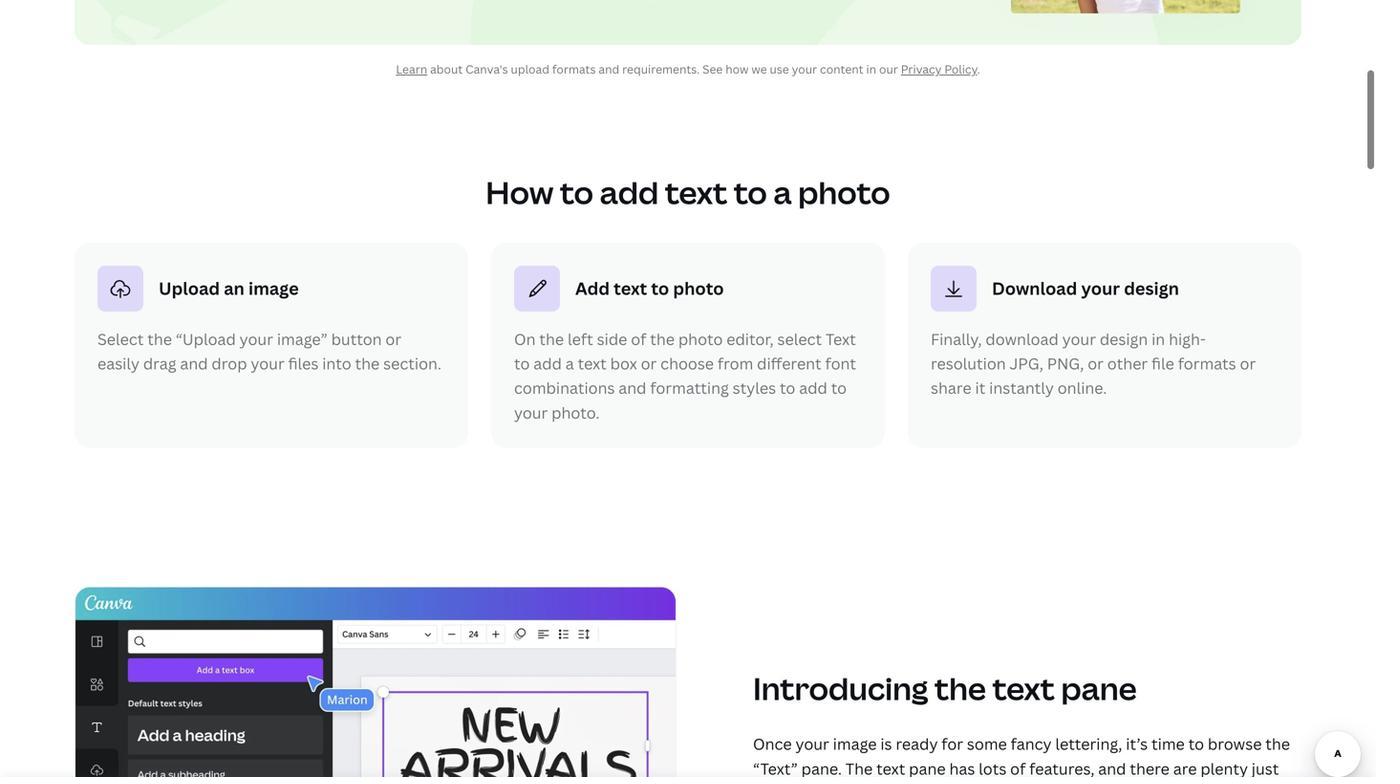 Task type: describe. For each thing, give the bounding box(es) containing it.
introducing
[[753, 668, 929, 709]]

learn about canva's upload formats and requirements. see how we use your content in our privacy policy .
[[396, 61, 981, 77]]

high-
[[1169, 329, 1206, 349]]

png,
[[1047, 353, 1084, 374]]

ready
[[896, 734, 938, 754]]

upload an image
[[159, 277, 299, 300]]

text
[[826, 329, 856, 349]]

for
[[942, 734, 964, 754]]

your inside finally, download your design in high- resolution jpg, png, or other file formats or share it instantly online.
[[1063, 329, 1096, 349]]

it
[[976, 378, 986, 398]]

the right 'on'
[[540, 329, 564, 349]]

file
[[1152, 353, 1175, 374]]

see
[[703, 61, 723, 77]]

"upload
[[176, 329, 236, 349]]

to inside once your image is ready for some fancy lettering, it's time to browse the "text" pane. the text pane has lots of features, and there are plenty jus
[[1189, 734, 1205, 754]]

design inside finally, download your design in high- resolution jpg, png, or other file formats or share it instantly online.
[[1100, 329, 1148, 349]]

or up online.
[[1088, 353, 1104, 374]]

and left the requirements.
[[599, 61, 620, 77]]

image"
[[277, 329, 328, 349]]

upload
[[511, 61, 550, 77]]

policy
[[945, 61, 978, 77]]

editor,
[[727, 329, 774, 349]]

online.
[[1058, 378, 1107, 398]]

of inside on the left side of the photo editor, select text to add a text box or choose from different font combinations and formatting styles to add to your photo.
[[631, 329, 647, 349]]

left
[[568, 329, 593, 349]]

your inside once your image is ready for some fancy lettering, it's time to browse the "text" pane. the text pane has lots of features, and there are plenty jus
[[796, 734, 830, 754]]

pane inside once your image is ready for some fancy lettering, it's time to browse the "text" pane. the text pane has lots of features, and there are plenty jus
[[909, 758, 946, 777]]

a inside on the left side of the photo editor, select text to add a text box or choose from different font combinations and formatting styles to add to your photo.
[[566, 353, 574, 374]]

the
[[846, 758, 873, 777]]

your right the download
[[1082, 277, 1121, 300]]

an
[[224, 277, 245, 300]]

or right file
[[1240, 353, 1256, 374]]

introducing the text pane
[[753, 668, 1137, 709]]

1 horizontal spatial a
[[774, 171, 792, 213]]

it's
[[1126, 734, 1148, 754]]

image for your
[[833, 734, 877, 754]]

how to add text to a photo
[[486, 171, 891, 213]]

share
[[931, 378, 972, 398]]

photo for the
[[679, 329, 723, 349]]

privacy policy link
[[901, 61, 978, 77]]

button
[[331, 329, 382, 349]]

easily
[[98, 353, 140, 374]]

files
[[288, 353, 319, 374]]

finally,
[[931, 329, 982, 349]]

finally, download your design in high- resolution jpg, png, or other file formats or share it instantly online.
[[931, 329, 1256, 398]]

section.
[[383, 353, 442, 374]]

your right use
[[792, 61, 817, 77]]

fancy
[[1011, 734, 1052, 754]]

plenty
[[1201, 758, 1248, 777]]

choose
[[661, 353, 714, 374]]

and inside select the "upload your image" button or easily drag and drop your files into the section.
[[180, 353, 208, 374]]

and inside once your image is ready for some fancy lettering, it's time to browse the "text" pane. the text pane has lots of features, and there are plenty jus
[[1099, 758, 1127, 777]]

1 vertical spatial photo
[[673, 277, 724, 300]]

resolution
[[931, 353, 1006, 374]]

requirements.
[[623, 61, 700, 77]]

other
[[1108, 353, 1148, 374]]

jpg,
[[1010, 353, 1044, 374]]

lots
[[979, 758, 1007, 777]]

select
[[778, 329, 822, 349]]

features,
[[1030, 758, 1095, 777]]

from
[[718, 353, 754, 374]]



Task type: locate. For each thing, give the bounding box(es) containing it.
formatting
[[650, 378, 729, 398]]

photo.
[[552, 402, 600, 423]]

photo
[[798, 171, 891, 213], [673, 277, 724, 300], [679, 329, 723, 349]]

about
[[430, 61, 463, 77]]

image right an
[[249, 277, 299, 300]]

into
[[322, 353, 351, 374]]

pane
[[1061, 668, 1137, 709], [909, 758, 946, 777]]

are
[[1174, 758, 1197, 777]]

0 vertical spatial add
[[600, 171, 659, 213]]

add text to photo tool banner image
[[75, 0, 1302, 45]]

design up high-
[[1124, 277, 1180, 300]]

design up other
[[1100, 329, 1148, 349]]

text inside on the left side of the photo editor, select text to add a text box or choose from different font combinations and formatting styles to add to your photo.
[[578, 353, 607, 374]]

some
[[967, 734, 1007, 754]]

your up the drop
[[240, 329, 273, 349]]

add text to photo
[[575, 277, 724, 300]]

1 horizontal spatial pane
[[1061, 668, 1137, 709]]

your down combinations
[[514, 402, 548, 423]]

0 horizontal spatial a
[[566, 353, 574, 374]]

in up file
[[1152, 329, 1166, 349]]

the right browse
[[1266, 734, 1291, 754]]

to
[[560, 171, 594, 213], [734, 171, 768, 213], [651, 277, 669, 300], [514, 353, 530, 374], [780, 378, 796, 398], [831, 378, 847, 398], [1189, 734, 1205, 754]]

styles
[[733, 378, 776, 398]]

1 horizontal spatial in
[[1152, 329, 1166, 349]]

your up png,
[[1063, 329, 1096, 349]]

we
[[752, 61, 767, 77]]

formats inside finally, download your design in high- resolution jpg, png, or other file formats or share it instantly online.
[[1178, 353, 1237, 374]]

once your image is ready for some fancy lettering, it's time to browse the "text" pane. the text pane has lots of features, and there are plenty jus
[[753, 734, 1291, 777]]

0 horizontal spatial formats
[[552, 61, 596, 77]]

image up the on the bottom right of page
[[833, 734, 877, 754]]

0 vertical spatial pane
[[1061, 668, 1137, 709]]

1 vertical spatial add
[[534, 353, 562, 374]]

image
[[249, 277, 299, 300], [833, 734, 877, 754]]

pane.
[[802, 758, 842, 777]]

canva's
[[466, 61, 508, 77]]

select
[[98, 329, 144, 349]]

text
[[665, 171, 728, 213], [614, 277, 647, 300], [578, 353, 607, 374], [993, 668, 1055, 709], [877, 758, 906, 777]]

0 vertical spatial photo
[[798, 171, 891, 213]]

1 vertical spatial a
[[566, 353, 574, 374]]

box
[[611, 353, 637, 374]]

and down "upload
[[180, 353, 208, 374]]

a
[[774, 171, 792, 213], [566, 353, 574, 374]]

0 horizontal spatial add
[[534, 353, 562, 374]]

download
[[992, 277, 1078, 300]]

0 vertical spatial formats
[[552, 61, 596, 77]]

download your design
[[992, 277, 1180, 300]]

time
[[1152, 734, 1185, 754]]

privacy
[[901, 61, 942, 77]]

content
[[820, 61, 864, 77]]

1 vertical spatial of
[[1011, 758, 1026, 777]]

is
[[881, 734, 892, 754]]

1 vertical spatial design
[[1100, 329, 1148, 349]]

2 vertical spatial add
[[799, 378, 828, 398]]

your left files
[[251, 353, 285, 374]]

1 horizontal spatial of
[[1011, 758, 1026, 777]]

our
[[880, 61, 898, 77]]

or
[[386, 329, 402, 349], [641, 353, 657, 374], [1088, 353, 1104, 374], [1240, 353, 1256, 374]]

design
[[1124, 277, 1180, 300], [1100, 329, 1148, 349]]

1 vertical spatial formats
[[1178, 353, 1237, 374]]

in left our
[[867, 61, 877, 77]]

and inside on the left side of the photo editor, select text to add a text box or choose from different font combinations and formatting styles to add to your photo.
[[619, 378, 647, 398]]

the up the drag
[[147, 329, 172, 349]]

image for an
[[249, 277, 299, 300]]

and
[[599, 61, 620, 77], [180, 353, 208, 374], [619, 378, 647, 398], [1099, 758, 1127, 777]]

different
[[757, 353, 822, 374]]

1 horizontal spatial image
[[833, 734, 877, 754]]

or inside select the "upload your image" button or easily drag and drop your files into the section.
[[386, 329, 402, 349]]

0 horizontal spatial of
[[631, 329, 647, 349]]

font
[[825, 353, 856, 374]]

or up the section.
[[386, 329, 402, 349]]

in
[[867, 61, 877, 77], [1152, 329, 1166, 349]]

0 horizontal spatial in
[[867, 61, 877, 77]]

side
[[597, 329, 627, 349]]

0 vertical spatial of
[[631, 329, 647, 349]]

or right box
[[641, 353, 657, 374]]

0 horizontal spatial image
[[249, 277, 299, 300]]

pane up lettering,
[[1061, 668, 1137, 709]]

download
[[986, 329, 1059, 349]]

your up pane.
[[796, 734, 830, 754]]

1 vertical spatial pane
[[909, 758, 946, 777]]

combinations
[[514, 378, 615, 398]]

or inside on the left side of the photo editor, select text to add a text box or choose from different font combinations and formatting styles to add to your photo.
[[641, 353, 657, 374]]

lettering,
[[1056, 734, 1123, 754]]

add
[[600, 171, 659, 213], [534, 353, 562, 374], [799, 378, 828, 398]]

"text"
[[753, 758, 798, 777]]

how
[[486, 171, 554, 213]]

the inside once your image is ready for some fancy lettering, it's time to browse the "text" pane. the text pane has lots of features, and there are plenty jus
[[1266, 734, 1291, 754]]

formats down high-
[[1178, 353, 1237, 374]]

drag
[[143, 353, 176, 374]]

browse
[[1208, 734, 1262, 754]]

in inside finally, download your design in high- resolution jpg, png, or other file formats or share it instantly online.
[[1152, 329, 1166, 349]]

0 vertical spatial image
[[249, 277, 299, 300]]

add
[[575, 277, 610, 300]]

1 horizontal spatial formats
[[1178, 353, 1237, 374]]

of right 'side'
[[631, 329, 647, 349]]

photo inside on the left side of the photo editor, select text to add a text box or choose from different font combinations and formatting styles to add to your photo.
[[679, 329, 723, 349]]

learn
[[396, 61, 427, 77]]

on the left side of the photo editor, select text to add a text box or choose from different font combinations and formatting styles to add to your photo.
[[514, 329, 856, 423]]

.
[[978, 61, 981, 77]]

the down button
[[355, 353, 380, 374]]

2 vertical spatial photo
[[679, 329, 723, 349]]

there
[[1130, 758, 1170, 777]]

of right 'lots'
[[1011, 758, 1026, 777]]

the up choose
[[650, 329, 675, 349]]

once
[[753, 734, 792, 754]]

formats
[[552, 61, 596, 77], [1178, 353, 1237, 374]]

and down box
[[619, 378, 647, 398]]

drop
[[212, 353, 247, 374]]

photo for a
[[798, 171, 891, 213]]

1 vertical spatial in
[[1152, 329, 1166, 349]]

2 horizontal spatial add
[[799, 378, 828, 398]]

use
[[770, 61, 789, 77]]

0 horizontal spatial pane
[[909, 758, 946, 777]]

has
[[950, 758, 975, 777]]

your
[[792, 61, 817, 77], [1082, 277, 1121, 300], [240, 329, 273, 349], [1063, 329, 1096, 349], [251, 353, 285, 374], [514, 402, 548, 423], [796, 734, 830, 754]]

image inside once your image is ready for some fancy lettering, it's time to browse the "text" pane. the text pane has lots of features, and there are plenty jus
[[833, 734, 877, 754]]

instantly
[[990, 378, 1054, 398]]

on
[[514, 329, 536, 349]]

the up for
[[935, 668, 987, 709]]

and down lettering,
[[1099, 758, 1127, 777]]

text inside once your image is ready for some fancy lettering, it's time to browse the "text" pane. the text pane has lots of features, and there are plenty jus
[[877, 758, 906, 777]]

upload
[[159, 277, 220, 300]]

0 vertical spatial a
[[774, 171, 792, 213]]

select the "upload your image" button or easily drag and drop your files into the section.
[[98, 329, 442, 374]]

how
[[726, 61, 749, 77]]

of inside once your image is ready for some fancy lettering, it's time to browse the "text" pane. the text pane has lots of features, and there are plenty jus
[[1011, 758, 1026, 777]]

pane down ready on the right
[[909, 758, 946, 777]]

0 vertical spatial in
[[867, 61, 877, 77]]

1 horizontal spatial add
[[600, 171, 659, 213]]

0 vertical spatial design
[[1124, 277, 1180, 300]]

the
[[147, 329, 172, 349], [540, 329, 564, 349], [650, 329, 675, 349], [355, 353, 380, 374], [935, 668, 987, 709], [1266, 734, 1291, 754]]

formats right upload
[[552, 61, 596, 77]]

of
[[631, 329, 647, 349], [1011, 758, 1026, 777]]

your inside on the left side of the photo editor, select text to add a text box or choose from different font combinations and formatting styles to add to your photo.
[[514, 402, 548, 423]]

learn link
[[396, 61, 427, 77]]

1 vertical spatial image
[[833, 734, 877, 754]]



Task type: vqa. For each thing, say whether or not it's contained in the screenshot.
With
no



